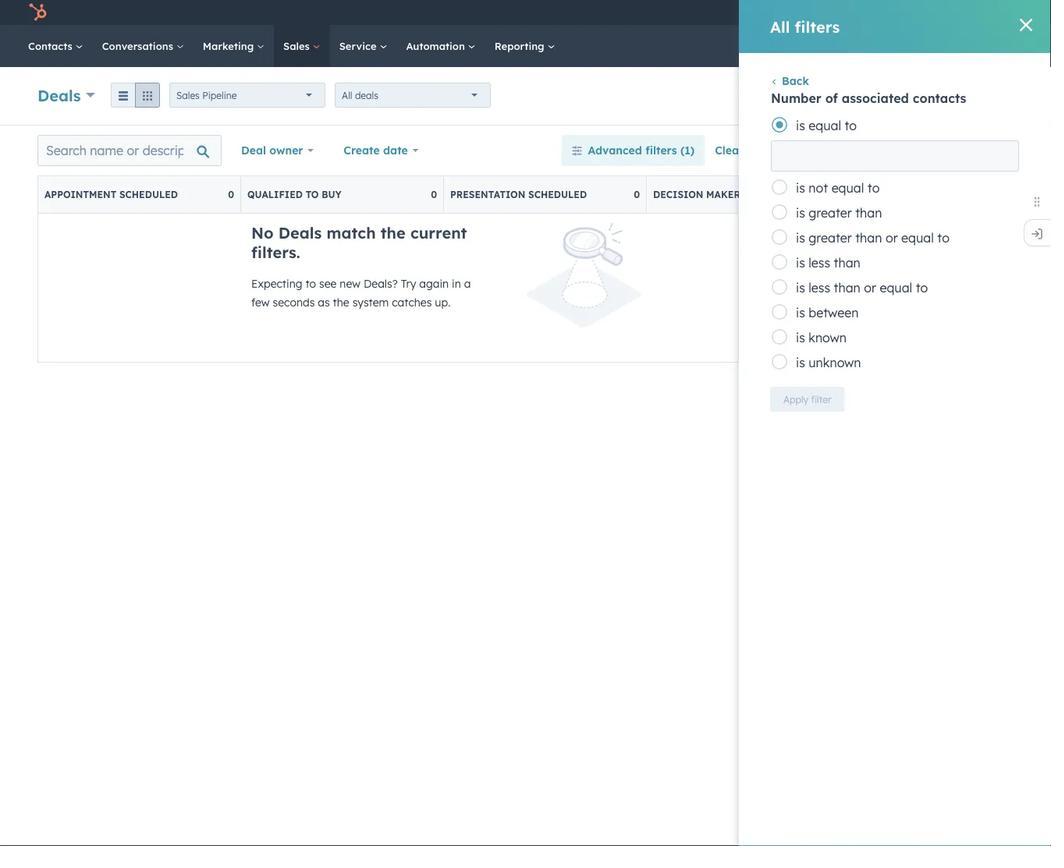 Task type: vqa. For each thing, say whether or not it's contained in the screenshot.
THE MINUTES in the How to import single objects into HubSpot 3 minutes
no



Task type: describe. For each thing, give the bounding box(es) containing it.
deal
[[241, 144, 266, 157]]

new
[[340, 277, 361, 291]]

greater for is greater than
[[809, 205, 852, 221]]

is for is between
[[796, 305, 805, 321]]

deal owner button
[[231, 135, 324, 166]]

advanced filters (1)
[[588, 144, 695, 157]]

is less than
[[796, 255, 861, 271]]

clear all button
[[705, 135, 771, 166]]

(1)
[[681, 144, 695, 157]]

notifications button
[[885, 0, 912, 25]]

few
[[251, 296, 270, 309]]

help image
[[839, 7, 853, 21]]

import
[[882, 90, 914, 102]]

hubspot link
[[19, 3, 59, 22]]

equal down sent
[[902, 230, 934, 246]]

decision
[[653, 189, 704, 201]]

create deal
[[950, 90, 1001, 102]]

automation
[[406, 39, 468, 52]]

no
[[251, 223, 274, 243]]

board actions button
[[771, 135, 895, 166]]

marketplaces button
[[797, 0, 830, 25]]

help button
[[833, 0, 859, 25]]

is for is greater than
[[796, 205, 805, 221]]

all filters
[[770, 17, 840, 36]]

again
[[419, 277, 449, 291]]

match
[[327, 223, 376, 243]]

company 902 menu
[[773, 0, 1033, 25]]

back button
[[770, 74, 809, 88]]

create date button
[[333, 135, 429, 166]]

search button
[[1011, 33, 1037, 59]]

Enter value text field
[[771, 141, 1019, 172]]

equal down is greater than or equal to
[[880, 280, 913, 296]]

settings image
[[865, 7, 879, 21]]

seconds
[[273, 296, 315, 309]]

qualified to buy
[[247, 189, 342, 201]]

sent
[[912, 189, 937, 201]]

advanced
[[588, 144, 642, 157]]

not
[[809, 180, 828, 196]]

all for all deals
[[342, 89, 352, 101]]

deals inside popup button
[[37, 85, 81, 105]]

less for is less than
[[809, 255, 831, 271]]

known
[[809, 330, 847, 346]]

is greater than
[[796, 205, 882, 221]]

is equal to
[[796, 118, 857, 133]]

appointment scheduled
[[44, 189, 178, 201]]

back
[[782, 74, 809, 88]]

actions
[[805, 90, 837, 102]]

filters for advanced
[[646, 144, 677, 157]]

search image
[[1019, 41, 1030, 52]]

buy
[[322, 189, 342, 201]]

pipeline
[[202, 89, 237, 101]]

import button
[[869, 84, 927, 109]]

all deals
[[342, 89, 379, 101]]

current
[[411, 223, 467, 243]]

between
[[809, 305, 859, 321]]

maker
[[706, 189, 741, 201]]

all inside button
[[747, 144, 761, 157]]

is for is not equal to
[[796, 180, 805, 196]]

create deal button
[[936, 84, 1014, 109]]

deals inside no deals match the current filters.
[[279, 223, 322, 243]]

contacts
[[913, 91, 967, 106]]

filters.
[[251, 243, 300, 262]]

contacts link
[[19, 25, 93, 67]]

of
[[826, 91, 838, 106]]

902
[[990, 6, 1008, 19]]

upgrade image
[[777, 7, 791, 21]]

is not equal to
[[796, 180, 880, 196]]

to inside expecting to see new deals? try again in a few seconds as the system catches up.
[[306, 277, 316, 291]]

expecting
[[251, 277, 303, 291]]

than for is less than
[[834, 255, 861, 271]]

less for is less than or equal to
[[809, 280, 831, 296]]

expecting to see new deals? try again in a few seconds as the system catches up.
[[251, 277, 471, 309]]

unknown
[[809, 355, 861, 371]]

marketplaces image
[[806, 7, 820, 21]]

number
[[771, 91, 822, 106]]

mateo roberts image
[[924, 5, 938, 20]]

system
[[353, 296, 389, 309]]

catches
[[392, 296, 432, 309]]

qualified
[[247, 189, 303, 201]]

in
[[788, 189, 801, 201]]

a
[[464, 277, 471, 291]]

bought-
[[743, 189, 788, 201]]

than for is greater than or equal to
[[856, 230, 882, 246]]

is for is equal to
[[796, 118, 805, 133]]

presentation
[[450, 189, 526, 201]]

notifications image
[[891, 7, 905, 21]]

service link
[[330, 25, 397, 67]]

deals?
[[364, 277, 398, 291]]

advanced filters (1) button
[[562, 135, 705, 166]]

appointment
[[44, 189, 117, 201]]

actions button
[[791, 84, 860, 109]]

0 for presentation scheduled
[[634, 189, 640, 201]]

company 902
[[941, 6, 1008, 19]]

greater for is greater than or equal to
[[809, 230, 852, 246]]



Task type: locate. For each thing, give the bounding box(es) containing it.
is for is known
[[796, 330, 805, 346]]

the inside no deals match the current filters.
[[381, 223, 406, 243]]

sales for sales pipeline
[[176, 89, 200, 101]]

3 is from the top
[[796, 205, 805, 221]]

4 is from the top
[[796, 230, 805, 246]]

than for is greater than
[[856, 205, 882, 221]]

is
[[796, 118, 805, 133], [796, 180, 805, 196], [796, 205, 805, 221], [796, 230, 805, 246], [796, 255, 805, 271], [796, 280, 805, 296], [796, 305, 805, 321], [796, 330, 805, 346], [796, 355, 805, 371]]

is for is greater than or equal to
[[796, 230, 805, 246]]

try
[[401, 277, 416, 291]]

is for is unknown
[[796, 355, 805, 371]]

sales pipeline
[[176, 89, 237, 101]]

is for is less than or equal to
[[796, 280, 805, 296]]

equal up board actions
[[809, 118, 841, 133]]

is for is less than
[[796, 255, 805, 271]]

1 vertical spatial all
[[342, 89, 352, 101]]

sales pipeline button
[[169, 83, 326, 108]]

greater
[[809, 205, 852, 221], [809, 230, 852, 246]]

1 scheduled from the left
[[119, 189, 178, 201]]

the right match
[[381, 223, 406, 243]]

0 vertical spatial the
[[381, 223, 406, 243]]

scheduled down 'search name or description' search field
[[119, 189, 178, 201]]

2 is from the top
[[796, 180, 805, 196]]

create left deal
[[950, 90, 979, 102]]

1 is from the top
[[796, 118, 805, 133]]

automation link
[[397, 25, 485, 67]]

conversations
[[102, 39, 176, 52]]

1 vertical spatial greater
[[809, 230, 852, 246]]

equal
[[809, 118, 841, 133], [832, 180, 864, 196], [902, 230, 934, 246], [880, 280, 913, 296]]

0 for decision maker bought-in
[[837, 189, 843, 201]]

0 for qualified to buy
[[431, 189, 437, 201]]

deals
[[37, 85, 81, 105], [279, 223, 322, 243]]

1 horizontal spatial create
[[950, 90, 979, 102]]

2 vertical spatial all
[[747, 144, 761, 157]]

0 horizontal spatial scheduled
[[119, 189, 178, 201]]

1 horizontal spatial the
[[381, 223, 406, 243]]

0 left decision
[[634, 189, 640, 201]]

0 vertical spatial sales
[[283, 39, 313, 52]]

owner
[[270, 144, 303, 157]]

1 horizontal spatial or
[[886, 230, 898, 246]]

all right clear
[[747, 144, 761, 157]]

0 horizontal spatial the
[[333, 296, 349, 309]]

0 vertical spatial or
[[886, 230, 898, 246]]

deals down the contacts link
[[37, 85, 81, 105]]

marketing link
[[193, 25, 274, 67]]

1 vertical spatial create
[[344, 144, 380, 157]]

7 is from the top
[[796, 305, 805, 321]]

0 horizontal spatial or
[[864, 280, 877, 296]]

the inside expecting to see new deals? try again in a few seconds as the system catches up.
[[333, 296, 349, 309]]

decision maker bought-in
[[653, 189, 801, 201]]

deals button
[[37, 84, 95, 107]]

0 vertical spatial all
[[770, 17, 790, 36]]

less up is between
[[809, 280, 831, 296]]

0 vertical spatial filters
[[795, 17, 840, 36]]

group
[[111, 83, 160, 108]]

clear
[[715, 144, 744, 157]]

apply
[[784, 394, 809, 406]]

1 horizontal spatial all
[[747, 144, 761, 157]]

2 greater from the top
[[809, 230, 852, 246]]

1 greater from the top
[[809, 205, 852, 221]]

1 less from the top
[[809, 255, 831, 271]]

0 vertical spatial deals
[[37, 85, 81, 105]]

than
[[856, 205, 882, 221], [856, 230, 882, 246], [834, 255, 861, 271], [834, 280, 861, 296]]

the
[[381, 223, 406, 243], [333, 296, 349, 309]]

than down is greater than
[[856, 230, 882, 246]]

deals banner
[[37, 79, 1014, 109]]

the right as
[[333, 296, 349, 309]]

reporting link
[[485, 25, 565, 67]]

close image
[[1020, 19, 1033, 31]]

1 0 from the left
[[228, 189, 234, 201]]

sales left "pipeline" at the left
[[176, 89, 200, 101]]

all for all filters
[[770, 17, 790, 36]]

deals
[[355, 89, 379, 101]]

contract
[[856, 189, 909, 201]]

scheduled
[[119, 189, 178, 201], [528, 189, 587, 201]]

than up is less than or equal to
[[834, 255, 861, 271]]

all
[[770, 17, 790, 36], [342, 89, 352, 101], [747, 144, 761, 157]]

0 vertical spatial less
[[809, 255, 831, 271]]

0 horizontal spatial filters
[[646, 144, 677, 157]]

is greater than or equal to
[[796, 230, 950, 246]]

company 902 button
[[915, 0, 1031, 25]]

as
[[318, 296, 330, 309]]

see
[[319, 277, 337, 291]]

deal owner
[[241, 144, 303, 157]]

0 vertical spatial greater
[[809, 205, 852, 221]]

than up between
[[834, 280, 861, 296]]

scheduled for presentation scheduled
[[528, 189, 587, 201]]

than for is less than or equal to
[[834, 280, 861, 296]]

apply filter
[[784, 394, 832, 406]]

marketing
[[203, 39, 257, 52]]

is between
[[796, 305, 859, 321]]

presentation scheduled
[[450, 189, 587, 201]]

filters inside button
[[646, 144, 677, 157]]

5 is from the top
[[796, 255, 805, 271]]

greater up is less than
[[809, 230, 852, 246]]

1 horizontal spatial scheduled
[[528, 189, 587, 201]]

0 vertical spatial create
[[950, 90, 979, 102]]

create date
[[344, 144, 408, 157]]

apply filter button
[[770, 387, 845, 412]]

1 horizontal spatial filters
[[795, 17, 840, 36]]

greater down is not equal to
[[809, 205, 852, 221]]

than down contract
[[856, 205, 882, 221]]

sales link
[[274, 25, 330, 67]]

filters
[[795, 17, 840, 36], [646, 144, 677, 157]]

or for greater
[[886, 230, 898, 246]]

equal up is greater than
[[832, 180, 864, 196]]

company
[[941, 6, 988, 19]]

9 is from the top
[[796, 355, 805, 371]]

1 vertical spatial filters
[[646, 144, 677, 157]]

2 0 from the left
[[431, 189, 437, 201]]

to
[[845, 118, 857, 133], [868, 180, 880, 196], [306, 189, 319, 201], [938, 230, 950, 246], [306, 277, 316, 291], [916, 280, 928, 296]]

all deals button
[[335, 83, 491, 108]]

scheduled for appointment scheduled
[[119, 189, 178, 201]]

all left marketplaces icon
[[770, 17, 790, 36]]

up.
[[435, 296, 451, 309]]

deal
[[982, 90, 1001, 102]]

0 for appointment scheduled
[[228, 189, 234, 201]]

sales inside popup button
[[176, 89, 200, 101]]

3 0 from the left
[[634, 189, 640, 201]]

group inside deals "banner"
[[111, 83, 160, 108]]

0 up current
[[431, 189, 437, 201]]

is known
[[796, 330, 847, 346]]

0 left qualified
[[228, 189, 234, 201]]

0 horizontal spatial sales
[[176, 89, 200, 101]]

create left date
[[344, 144, 380, 157]]

associated
[[842, 91, 909, 106]]

clear all
[[715, 144, 761, 157]]

scheduled right presentation
[[528, 189, 587, 201]]

or down contract sent
[[886, 230, 898, 246]]

or down is greater than or equal to
[[864, 280, 877, 296]]

hubspot image
[[28, 3, 47, 22]]

create
[[950, 90, 979, 102], [344, 144, 380, 157]]

actions
[[827, 144, 866, 157]]

6 is from the top
[[796, 280, 805, 296]]

create inside button
[[950, 90, 979, 102]]

is less than or equal to
[[796, 280, 928, 296]]

filter
[[811, 394, 832, 406]]

0 horizontal spatial deals
[[37, 85, 81, 105]]

all inside popup button
[[342, 89, 352, 101]]

no deals match the current filters.
[[251, 223, 467, 262]]

number of associated contacts
[[771, 91, 967, 106]]

4 0 from the left
[[837, 189, 843, 201]]

in
[[452, 277, 461, 291]]

filters for all
[[795, 17, 840, 36]]

service
[[339, 39, 380, 52]]

conversations link
[[93, 25, 193, 67]]

contract sent
[[856, 189, 937, 201]]

Search name or description search field
[[37, 135, 222, 166]]

sales left service
[[283, 39, 313, 52]]

1 horizontal spatial deals
[[279, 223, 322, 243]]

board actions
[[791, 144, 866, 157]]

1 horizontal spatial sales
[[283, 39, 313, 52]]

deals right no at the left top of page
[[279, 223, 322, 243]]

date
[[383, 144, 408, 157]]

1 vertical spatial deals
[[279, 223, 322, 243]]

8 is from the top
[[796, 330, 805, 346]]

or
[[886, 230, 898, 246], [864, 280, 877, 296]]

create for create deal
[[950, 90, 979, 102]]

2 less from the top
[[809, 280, 831, 296]]

settings link
[[862, 4, 882, 21]]

create inside popup button
[[344, 144, 380, 157]]

1 vertical spatial less
[[809, 280, 831, 296]]

or for less
[[864, 280, 877, 296]]

0 up is greater than
[[837, 189, 843, 201]]

reporting
[[495, 39, 548, 52]]

1 vertical spatial the
[[333, 296, 349, 309]]

sales for sales
[[283, 39, 313, 52]]

1 vertical spatial or
[[864, 280, 877, 296]]

1 vertical spatial sales
[[176, 89, 200, 101]]

2 horizontal spatial all
[[770, 17, 790, 36]]

0 horizontal spatial all
[[342, 89, 352, 101]]

Search HubSpot search field
[[832, 33, 1023, 59]]

less up is less than or equal to
[[809, 255, 831, 271]]

0 horizontal spatial create
[[344, 144, 380, 157]]

contacts
[[28, 39, 75, 52]]

2 scheduled from the left
[[528, 189, 587, 201]]

create for create date
[[344, 144, 380, 157]]

all left deals
[[342, 89, 352, 101]]

board
[[791, 144, 824, 157]]



